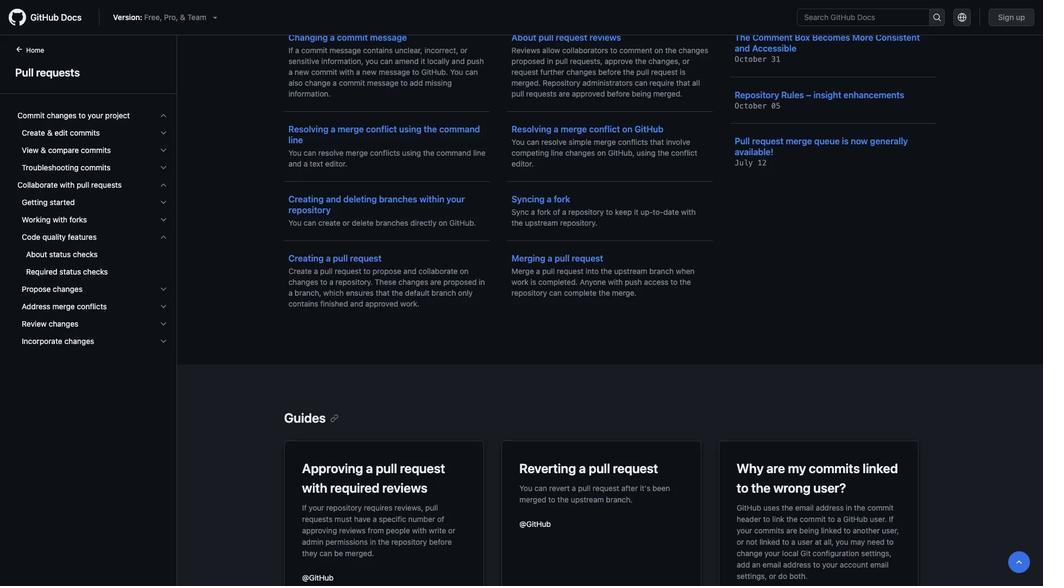 Task type: vqa. For each thing, say whether or not it's contained in the screenshot.
to
yes



Task type: describe. For each thing, give the bounding box(es) containing it.
with up code quality features
[[53, 215, 67, 224]]

resolve inside resolving a merge conflict using the command line you can resolve merge conflicts using the command line and a text editor.
[[318, 149, 344, 158]]

sc 9kayk9 0 image for propose changes
[[159, 285, 168, 294]]

and up default
[[404, 267, 417, 276]]

up
[[1016, 13, 1026, 22]]

the down "anyone" in the right of the page
[[599, 289, 610, 298]]

commits for view & compare commits
[[81, 146, 111, 155]]

competing
[[512, 149, 549, 158]]

if your repository requires reviews, pull requests must have a specific number of approving reviews from people with write or admin permissions in the repository before they can be merged.
[[302, 504, 456, 558]]

that inside creating a pull request create a pull request to propose and collaborate on changes to a repository. these changes are proposed in a branch, which ensures that the default branch only contains finished and approved work.
[[376, 289, 390, 298]]

collaborate with pull requests
[[17, 181, 122, 190]]

the up the changes,
[[665, 46, 677, 55]]

and inside changing a commit message if a commit message contains unclear, incorrect, or sensitive information, you can amend it locally and push a new commit with a new message to github. you can also change a commit message to add missing information.
[[452, 57, 465, 66]]

1 horizontal spatial line
[[473, 149, 486, 158]]

0 horizontal spatial address
[[784, 561, 812, 570]]

31
[[772, 55, 781, 64]]

troubleshooting commits
[[22, 163, 111, 172]]

& for create & edit commits
[[47, 129, 52, 138]]

now
[[851, 136, 868, 146]]

your inside commit changes to your project dropdown button
[[88, 111, 103, 120]]

sc 9kayk9 0 image inside 'review changes' dropdown button
[[159, 320, 168, 329]]

code quality features button
[[13, 229, 172, 246]]

pull inside you can revert a pull request after it's been merged to the upstream branch.
[[578, 484, 591, 493]]

propose
[[373, 267, 402, 276]]

create & edit commits button
[[13, 124, 172, 142]]

requests,
[[570, 57, 603, 66]]

may
[[851, 538, 865, 547]]

can inside you can revert a pull request after it's been merged to the upstream branch.
[[535, 484, 547, 493]]

add inside changing a commit message if a commit message contains unclear, incorrect, or sensitive information, you can amend it locally and push a new commit with a new message to github. you can also change a commit message to add missing information.
[[410, 79, 423, 88]]

further
[[541, 68, 565, 77]]

proposed inside about pull request reviews reviews allow collaborators to comment on the changes proposed in pull requests, approve the changes, or request further changes before the pull request is merged. repository administrators can require that all pull requests are approved before being merged.
[[512, 57, 545, 66]]

october inside repository rules – insight enhancements october 05
[[735, 101, 767, 110]]

pull inside the approving a pull request with required reviews
[[376, 461, 397, 477]]

can inside about pull request reviews reviews allow collaborators to comment on the changes proposed in pull requests, approve the changes, or request further changes before the pull request is merged. repository administrators can require that all pull requests are approved before being merged.
[[635, 79, 648, 88]]

2 horizontal spatial merged.
[[654, 89, 683, 98]]

pull for pull requests
[[15, 66, 34, 79]]

approved inside about pull request reviews reviews allow collaborators to comment on the changes proposed in pull requests, approve the changes, or request further changes before the pull request is merged. repository administrators can require that all pull requests are approved before being merged.
[[572, 89, 605, 98]]

generally
[[870, 136, 908, 146]]

and inside resolving a merge conflict using the command line you can resolve merge conflicts using the command line and a text editor.
[[289, 160, 302, 168]]

view
[[22, 146, 39, 155]]

which
[[323, 289, 344, 298]]

create & edit commits
[[22, 129, 100, 138]]

and inside the creating and deleting branches within your repository you can create or delete branches directly on github.
[[326, 194, 341, 205]]

1 horizontal spatial settings,
[[862, 549, 892, 558]]

pull requests link
[[13, 64, 164, 80]]

1 horizontal spatial email
[[796, 504, 814, 513]]

information,
[[322, 57, 364, 66]]

conflicts inside resolving a merge conflict using the command line you can resolve merge conflicts using the command line and a text editor.
[[370, 149, 400, 158]]

account
[[840, 561, 868, 570]]

search image
[[933, 13, 942, 22]]

editor. inside resolving a merge conflict using the command line you can resolve merge conflicts using the command line and a text editor.
[[325, 160, 348, 168]]

commit
[[17, 111, 45, 120]]

free,
[[144, 13, 162, 22]]

if inside github uses the email address in the commit header to link the commit to a github user. if your commits are being linked to another user, or not linked to a user at all, you may need to change your local git configuration settings, add an email address to your account email settings, or do both.
[[889, 515, 894, 524]]

syncing a fork sync a fork of a repository to keep it up-to-date with the upstream repository.
[[512, 194, 696, 228]]

required status checks
[[26, 268, 108, 277]]

merge inside pull request merge queue is now generally available! july 12
[[786, 136, 812, 146]]

unclear,
[[395, 46, 423, 55]]

the down 'comment'
[[635, 57, 647, 66]]

github,
[[608, 149, 635, 158]]

reviews inside the approving a pull request with required reviews
[[382, 481, 428, 496]]

you inside resolving a merge conflict on github you can resolve simple merge conflicts that involve competing line changes on github, using the conflict editor.
[[512, 138, 525, 147]]

collaborate with pull requests element for commit changes to your project element containing commit changes to your project
[[9, 194, 177, 351]]

the inside if your repository requires reviews, pull requests must have a specific number of approving reviews from people with write or admin permissions in the repository before they can be merged.
[[378, 538, 390, 547]]

repository inside merging a pull request merge a pull request into the upstream branch when work is completed. anyone with push access to the repository can complete the merge.
[[512, 289, 547, 298]]

changes down requests,
[[567, 68, 596, 77]]

the up within
[[423, 149, 435, 158]]

0 vertical spatial merged.
[[512, 79, 541, 88]]

user.
[[870, 515, 887, 524]]

0 horizontal spatial line
[[289, 135, 303, 145]]

are inside creating a pull request create a pull request to propose and collaborate on changes to a repository. these changes are proposed in a branch, which ensures that the default branch only contains finished and approved work.
[[430, 278, 442, 287]]

merged. inside if your repository requires reviews, pull requests must have a specific number of approving reviews from people with write or admin permissions in the repository before they can be merged.
[[345, 549, 374, 558]]

the inside resolving a merge conflict on github you can resolve simple merge conflicts that involve competing line changes on github, using the conflict editor.
[[658, 149, 669, 158]]

on inside creating a pull request create a pull request to propose and collaborate on changes to a repository. these changes are proposed in a branch, which ensures that the default branch only contains finished and approved work.
[[460, 267, 469, 276]]

configuration
[[813, 549, 860, 558]]

guides
[[284, 411, 326, 426]]

1 vertical spatial before
[[607, 89, 630, 98]]

address
[[22, 302, 50, 311]]

reverting a pull request
[[520, 461, 658, 477]]

information.
[[289, 89, 331, 98]]

allow
[[543, 46, 560, 55]]

resolving for line
[[289, 124, 329, 135]]

more
[[853, 32, 874, 43]]

docs
[[61, 12, 82, 23]]

working
[[22, 215, 51, 224]]

request down reviews
[[512, 68, 538, 77]]

Search GitHub Docs search field
[[798, 9, 930, 26]]

2 horizontal spatial &
[[180, 13, 185, 22]]

github up header
[[737, 504, 762, 513]]

queue
[[815, 136, 840, 146]]

the right link
[[787, 515, 798, 524]]

changes inside resolving a merge conflict on github you can resolve simple merge conflicts that involve competing line changes on github, using the conflict editor.
[[566, 149, 595, 158]]

pull for pull request merge queue is now generally available! july 12
[[735, 136, 750, 146]]

october inside the comment box becomes more consistent and accessible october 31
[[735, 55, 767, 64]]

approving
[[302, 527, 337, 536]]

box
[[795, 32, 810, 43]]

1 new from the left
[[295, 68, 309, 77]]

checks for required status checks
[[83, 268, 108, 277]]

link
[[773, 515, 785, 524]]

or left do
[[769, 572, 777, 581]]

1 horizontal spatial address
[[816, 504, 844, 513]]

your inside the creating and deleting branches within your repository you can create or delete branches directly on github.
[[447, 194, 465, 205]]

why
[[737, 461, 764, 477]]

github left docs
[[30, 12, 59, 23]]

july 12 element
[[735, 159, 767, 168]]

pull requests
[[15, 66, 80, 79]]

your down configuration
[[823, 561, 838, 570]]

upstream inside "syncing a fork sync a fork of a repository to keep it up-to-date with the upstream repository."
[[525, 219, 558, 228]]

on up github, at the top right of the page
[[623, 124, 633, 135]]

change inside github uses the email address in the commit header to link the commit to a github user. if your commits are being linked to another user, or not linked to a user at all, you may need to change your local git configuration settings, add an email address to your account email settings, or do both.
[[737, 549, 763, 558]]

sc 9kayk9 0 image for commit changes to your project
[[159, 111, 168, 120]]

need
[[867, 538, 885, 547]]

commit changes to your project element containing commit changes to your project
[[9, 107, 177, 177]]

the comment box becomes more consistent and accessible october 31
[[735, 32, 920, 64]]

are inside why are my commits linked to the wrong user?
[[767, 461, 785, 477]]

they
[[302, 549, 318, 558]]

about for status
[[26, 250, 47, 259]]

status for about
[[49, 250, 71, 259]]

your down header
[[737, 527, 752, 536]]

enhancements
[[844, 90, 905, 100]]

github up another
[[844, 515, 868, 524]]

into
[[586, 267, 599, 276]]

git
[[801, 549, 811, 558]]

sc 9kayk9 0 image for create & edit commits
[[159, 129, 168, 138]]

with inside changing a commit message if a commit message contains unclear, incorrect, or sensitive information, you can amend it locally and push a new commit with a new message to github. you can also change a commit message to add missing information.
[[339, 68, 354, 77]]

proposed inside creating a pull request create a pull request to propose and collaborate on changes to a repository. these changes are proposed in a branch, which ensures that the default branch only contains finished and approved work.
[[444, 278, 477, 287]]

request up 'completed.'
[[557, 267, 584, 276]]

in inside creating a pull request create a pull request to propose and collaborate on changes to a repository. these changes are proposed in a branch, which ensures that the default branch only contains finished and approved work.
[[479, 278, 485, 287]]

ensures
[[346, 289, 374, 298]]

creating a pull request create a pull request to propose and collaborate on changes to a repository. these changes are proposed in a branch, which ensures that the default branch only contains finished and approved work.
[[289, 254, 485, 309]]

your left local
[[765, 549, 780, 558]]

merging a pull request merge a pull request into the upstream branch when work is completed. anyone with push access to the repository can complete the merge.
[[512, 254, 695, 298]]

your inside if your repository requires reviews, pull requests must have a specific number of approving reviews from people with write or admin permissions in the repository before they can be merged.
[[309, 504, 324, 513]]

that inside resolving a merge conflict on github you can resolve simple merge conflicts that involve competing line changes on github, using the conflict editor.
[[650, 138, 664, 147]]

branch inside merging a pull request merge a pull request into the upstream branch when work is completed. anyone with push access to the repository can complete the merge.
[[650, 267, 674, 276]]

sc 9kayk9 0 image for conflicts
[[159, 303, 168, 311]]

all
[[692, 79, 700, 88]]

number
[[408, 515, 435, 524]]

0 vertical spatial before
[[599, 68, 621, 77]]

can inside resolving a merge conflict using the command line you can resolve merge conflicts using the command line and a text editor.
[[304, 149, 316, 158]]

july
[[735, 159, 753, 168]]

or left 'not'
[[737, 538, 744, 547]]

2 horizontal spatial conflict
[[671, 149, 698, 158]]

write
[[429, 527, 446, 536]]

only
[[458, 289, 473, 298]]

merge inside dropdown button
[[53, 302, 75, 311]]

merge
[[512, 267, 534, 276]]

sc 9kayk9 0 image for troubleshooting commits
[[159, 164, 168, 172]]

@github for reverting a pull request
[[520, 520, 551, 529]]

commits inside github uses the email address in the commit header to link the commit to a github user. if your commits are being linked to another user, or not linked to a user at all, you may need to change your local git configuration settings, add an email address to your account email settings, or do both.
[[755, 527, 785, 536]]

getting started
[[22, 198, 75, 207]]

conflict for using
[[366, 124, 397, 135]]

request up ensures
[[335, 267, 362, 276]]

you inside github uses the email address in the commit header to link the commit to a github user. if your commits are being linked to another user, or not linked to a user at all, you may need to change your local git configuration settings, add an email address to your account email settings, or do both.
[[836, 538, 849, 547]]

repository down people
[[392, 538, 427, 547]]

request down the changes,
[[651, 68, 678, 77]]

resolving a merge conflict using the command line you can resolve merge conflicts using the command line and a text editor.
[[289, 124, 486, 168]]

the inside creating a pull request create a pull request to propose and collaborate on changes to a repository. these changes are proposed in a branch, which ensures that the default branch only contains finished and approved work.
[[392, 289, 403, 298]]

working with forks button
[[13, 211, 172, 229]]

sc 9kayk9 0 image for pull
[[159, 181, 168, 190]]

changes up branch,
[[289, 278, 318, 287]]

collaborators
[[562, 46, 608, 55]]

branch inside creating a pull request create a pull request to propose and collaborate on changes to a repository. these changes are proposed in a branch, which ensures that the default branch only contains finished and approved work.
[[432, 289, 456, 298]]

create inside creating a pull request create a pull request to propose and collaborate on changes to a repository. these changes are proposed in a branch, which ensures that the default branch only contains finished and approved work.
[[289, 267, 312, 276]]

of inside "syncing a fork sync a fork of a repository to keep it up-to-date with the upstream repository."
[[553, 208, 560, 217]]

all,
[[824, 538, 834, 547]]

commit changes to your project element containing create & edit commits
[[9, 124, 177, 177]]

approve
[[605, 57, 633, 66]]

repository inside "syncing a fork sync a fork of a repository to keep it up-to-date with the upstream repository."
[[569, 208, 604, 217]]

github docs link
[[9, 9, 90, 26]]

do
[[779, 572, 788, 581]]

the inside why are my commits linked to the wrong user?
[[752, 481, 771, 496]]

becomes
[[813, 32, 851, 43]]

being inside about pull request reviews reviews allow collaborators to comment on the changes proposed in pull requests, approve the changes, or request further changes before the pull request is merged. repository administrators can require that all pull requests are approved before being merged.
[[632, 89, 652, 98]]

required
[[330, 481, 380, 496]]

repository. inside "syncing a fork sync a fork of a repository to keep it up-to-date with the upstream repository."
[[560, 219, 598, 228]]

home link
[[11, 45, 62, 56]]

repository up the must
[[326, 504, 362, 513]]

review changes button
[[13, 316, 172, 333]]

the up link
[[782, 504, 793, 513]]

or inside the creating and deleting branches within your repository you can create or delete branches directly on github.
[[343, 219, 350, 228]]

been
[[653, 484, 670, 493]]

sign up link
[[989, 9, 1035, 26]]

about status checks
[[26, 250, 98, 259]]

collaborate with pull requests element for commit changes to your project element containing create & edit commits
[[9, 177, 177, 351]]

a inside the approving a pull request with required reviews
[[366, 461, 373, 477]]

1 vertical spatial command
[[437, 149, 471, 158]]

requests inside if your repository requires reviews, pull requests must have a specific number of approving reviews from people with write or admin permissions in the repository before they can be merged.
[[302, 515, 333, 524]]

code
[[22, 233, 40, 242]]

code quality features
[[22, 233, 97, 242]]

the inside "syncing a fork sync a fork of a repository to keep it up-to-date with the upstream repository."
[[512, 219, 523, 228]]

request inside the approving a pull request with required reviews
[[400, 461, 445, 477]]

2 horizontal spatial email
[[871, 561, 889, 570]]

directly
[[411, 219, 437, 228]]

is inside about pull request reviews reviews allow collaborators to comment on the changes proposed in pull requests, approve the changes, or request further changes before the pull request is merged. repository administrators can require that all pull requests are approved before being merged.
[[680, 68, 686, 77]]

changes inside 'review changes' dropdown button
[[49, 320, 78, 329]]

changes inside incorporate changes dropdown button
[[64, 337, 94, 346]]

a inside resolving a merge conflict on github you can resolve simple merge conflicts that involve competing line changes on github, using the conflict editor.
[[554, 124, 559, 135]]

the up another
[[854, 504, 866, 513]]

of inside if your repository requires reviews, pull requests must have a specific number of approving reviews from people with write or admin permissions in the repository before they can be merged.
[[437, 515, 445, 524]]

you inside resolving a merge conflict using the command line you can resolve merge conflicts using the command line and a text editor.
[[289, 149, 302, 158]]

simple
[[569, 138, 592, 147]]

the inside you can revert a pull request after it's been merged to the upstream branch.
[[558, 496, 569, 505]]

or inside about pull request reviews reviews allow collaborators to comment on the changes proposed in pull requests, approve the changes, or request further changes before the pull request is merged. repository administrators can require that all pull requests are approved before being merged.
[[683, 57, 690, 66]]

resolving for can
[[512, 124, 552, 135]]

have
[[354, 515, 371, 524]]

at
[[815, 538, 822, 547]]

delete
[[352, 219, 374, 228]]

branch,
[[295, 289, 321, 298]]

october 05 element
[[735, 101, 781, 110]]

repository. inside creating a pull request create a pull request to propose and collaborate on changes to a repository. these changes are proposed in a branch, which ensures that the default branch only contains finished and approved work.
[[336, 278, 373, 287]]

github inside resolving a merge conflict on github you can resolve simple merge conflicts that involve competing line changes on github, using the conflict editor.
[[635, 124, 664, 135]]

merging
[[512, 254, 546, 264]]

select language: current language is english image
[[958, 13, 967, 22]]

conflict for on
[[589, 124, 620, 135]]

view & compare commits button
[[13, 142, 172, 159]]

view & compare commits
[[22, 146, 111, 155]]

1 horizontal spatial fork
[[554, 194, 571, 205]]

the down when on the top of the page
[[680, 278, 691, 287]]

reviews
[[512, 46, 540, 55]]

revert
[[549, 484, 570, 493]]

creating for pull
[[289, 254, 324, 264]]



Task type: locate. For each thing, give the bounding box(es) containing it.
repository.
[[560, 219, 598, 228], [336, 278, 373, 287]]

with up 'merge.'
[[608, 278, 623, 287]]

0 horizontal spatial proposed
[[444, 278, 477, 287]]

1 vertical spatial fork
[[537, 208, 551, 217]]

1 editor. from the left
[[325, 160, 348, 168]]

with inside merging a pull request merge a pull request into the upstream branch when work is completed. anyone with push access to the repository can complete the merge.
[[608, 278, 623, 287]]

merged.
[[512, 79, 541, 88], [654, 89, 683, 98], [345, 549, 374, 558]]

is inside merging a pull request merge a pull request into the upstream branch when work is completed. anyone with push access to the repository can complete the merge.
[[531, 278, 536, 287]]

1 resolving from the left
[[289, 124, 329, 135]]

requests down troubleshooting commits 'dropdown button'
[[91, 181, 122, 190]]

features
[[68, 233, 97, 242]]

1 vertical spatial push
[[625, 278, 642, 287]]

1 horizontal spatial pull
[[735, 136, 750, 146]]

1 vertical spatial if
[[302, 504, 307, 513]]

contains inside creating a pull request create a pull request to propose and collaborate on changes to a repository. these changes are proposed in a branch, which ensures that the default branch only contains finished and approved work.
[[289, 300, 318, 309]]

checks down about status checks link
[[83, 268, 108, 277]]

1 horizontal spatial approved
[[572, 89, 605, 98]]

sensitive
[[289, 57, 319, 66]]

proposed down reviews
[[512, 57, 545, 66]]

0 horizontal spatial email
[[763, 561, 781, 570]]

creating for repository
[[289, 194, 324, 205]]

0 horizontal spatial add
[[410, 79, 423, 88]]

@github
[[520, 520, 551, 529], [302, 574, 334, 583]]

1 horizontal spatial of
[[553, 208, 560, 217]]

within
[[420, 194, 445, 205]]

conflicts inside resolving a merge conflict on github you can resolve simple merge conflicts that involve competing line changes on github, using the conflict editor.
[[618, 138, 648, 147]]

repository inside the creating and deleting branches within your repository you can create or delete branches directly on github.
[[289, 205, 331, 215]]

sc 9kayk9 0 image for forks
[[159, 216, 168, 224]]

push inside changing a commit message if a commit message contains unclear, incorrect, or sensitive information, you can amend it locally and push a new commit with a new message to github. you can also change a commit message to add missing information.
[[467, 57, 484, 66]]

change up information.
[[305, 79, 331, 88]]

that down these
[[376, 289, 390, 298]]

being
[[632, 89, 652, 98], [800, 527, 819, 536]]

0 vertical spatial push
[[467, 57, 484, 66]]

4 sc 9kayk9 0 image from the top
[[159, 164, 168, 172]]

the down involve
[[658, 149, 669, 158]]

repository
[[289, 205, 331, 215], [569, 208, 604, 217], [512, 289, 547, 298], [326, 504, 362, 513], [392, 538, 427, 547]]

troubleshooting
[[22, 163, 79, 172]]

pro,
[[164, 13, 178, 22]]

admin
[[302, 538, 324, 547]]

is right work
[[531, 278, 536, 287]]

merge
[[338, 124, 364, 135], [561, 124, 587, 135], [786, 136, 812, 146], [594, 138, 616, 147], [346, 149, 368, 158], [53, 302, 75, 311]]

4 sc 9kayk9 0 image from the top
[[159, 303, 168, 311]]

in inside github uses the email address in the commit header to link the commit to a github user. if your commits are being linked to another user, or not linked to a user at all, you may need to change your local git configuration settings, add an email address to your account email settings, or do both.
[[846, 504, 852, 513]]

repository left keep
[[569, 208, 604, 217]]

collaborate with pull requests element
[[9, 177, 177, 351], [9, 194, 177, 351]]

resolve up text
[[318, 149, 344, 158]]

2 new from the left
[[362, 68, 377, 77]]

you right information, on the left
[[366, 57, 378, 66]]

with inside the approving a pull request with required reviews
[[302, 481, 328, 496]]

before inside if your repository requires reviews, pull requests must have a specific number of approving reviews from people with write or admin permissions in the repository before they can be merged.
[[429, 538, 452, 547]]

reviews,
[[395, 504, 423, 513]]

creating up branch,
[[289, 254, 324, 264]]

and
[[735, 43, 750, 54], [452, 57, 465, 66], [289, 160, 302, 168], [326, 194, 341, 205], [404, 267, 417, 276], [350, 300, 363, 309]]

changing
[[289, 32, 328, 43]]

2 october from the top
[[735, 101, 767, 110]]

0 horizontal spatial conflicts
[[77, 302, 107, 311]]

being inside github uses the email address in the commit header to link the commit to a github user. if your commits are being linked to another user, or not linked to a user at all, you may need to change your local git configuration settings, add an email address to your account email settings, or do both.
[[800, 527, 819, 536]]

missing
[[425, 79, 452, 88]]

branch
[[650, 267, 674, 276], [432, 289, 456, 298]]

1 vertical spatial change
[[737, 549, 763, 558]]

commit changes to your project element
[[9, 107, 177, 177], [9, 124, 177, 177]]

sync
[[512, 208, 529, 217]]

1 code quality features element from the top
[[9, 229, 177, 281]]

user?
[[814, 481, 847, 496]]

incorporate changes button
[[13, 333, 172, 351]]

on up 'only' at the left of page
[[460, 267, 469, 276]]

approving
[[302, 461, 363, 477]]

tooltip
[[1009, 552, 1030, 574]]

the down from at the left of the page
[[378, 538, 390, 547]]

request up propose
[[350, 254, 382, 264]]

you up configuration
[[836, 538, 849, 547]]

@github down "they"
[[302, 574, 334, 583]]

branches right delete
[[376, 219, 408, 228]]

rules
[[782, 90, 804, 100]]

propose
[[22, 285, 51, 294]]

pull inside if your repository requires reviews, pull requests must have a specific number of approving reviews from people with write or admin permissions in the repository before they can be merged.
[[426, 504, 438, 513]]

you inside changing a commit message if a commit message contains unclear, incorrect, or sensitive information, you can amend it locally and push a new commit with a new message to github. you can also change a commit message to add missing information.
[[366, 57, 378, 66]]

code quality features element
[[9, 229, 177, 281], [9, 246, 177, 281]]

sc 9kayk9 0 image
[[159, 111, 168, 120], [159, 129, 168, 138], [159, 146, 168, 155], [159, 164, 168, 172], [159, 233, 168, 242], [159, 285, 168, 294], [159, 338, 168, 346]]

are left my at bottom
[[767, 461, 785, 477]]

before down administrators
[[607, 89, 630, 98]]

2 vertical spatial before
[[429, 538, 452, 547]]

0 horizontal spatial approved
[[365, 300, 398, 309]]

1 horizontal spatial resolving
[[512, 124, 552, 135]]

collaborate
[[419, 267, 458, 276]]

with inside if your repository requires reviews, pull requests must have a specific number of approving reviews from people with write or admin permissions in the repository before they can be merged.
[[412, 527, 427, 536]]

not
[[746, 538, 758, 547]]

sc 9kayk9 0 image for view & compare commits
[[159, 146, 168, 155]]

request up collaborators
[[556, 32, 588, 43]]

resolving down information.
[[289, 124, 329, 135]]

0 horizontal spatial contains
[[289, 300, 318, 309]]

is inside pull request merge queue is now generally available! july 12
[[842, 136, 849, 146]]

5 sc 9kayk9 0 image from the top
[[159, 320, 168, 329]]

0 vertical spatial add
[[410, 79, 423, 88]]

pull inside pull request merge queue is now generally available! july 12
[[735, 136, 750, 146]]

0 vertical spatial &
[[180, 13, 185, 22]]

about up reviews
[[512, 32, 537, 43]]

changes inside commit changes to your project dropdown button
[[47, 111, 77, 120]]

editor. inside resolving a merge conflict on github you can resolve simple merge conflicts that involve competing line changes on github, using the conflict editor.
[[512, 160, 534, 168]]

required
[[26, 268, 57, 277]]

status for required
[[59, 268, 81, 277]]

conflicts up github, at the top right of the page
[[618, 138, 648, 147]]

0 vertical spatial command
[[439, 124, 480, 135]]

an
[[752, 561, 761, 570]]

address merge conflicts
[[22, 302, 107, 311]]

a inside if your repository requires reviews, pull requests must have a specific number of approving reviews from people with write or admin permissions in the repository before they can be merged.
[[373, 515, 377, 524]]

0 vertical spatial change
[[305, 79, 331, 88]]

resolve
[[542, 138, 567, 147], [318, 149, 344, 158]]

sc 9kayk9 0 image inside commit changes to your project dropdown button
[[159, 111, 168, 120]]

1 vertical spatial of
[[437, 515, 445, 524]]

quality
[[42, 233, 66, 242]]

to inside merging a pull request merge a pull request into the upstream branch when work is completed. anyone with push access to the repository can complete the merge.
[[671, 278, 678, 287]]

fork down the syncing
[[537, 208, 551, 217]]

that inside about pull request reviews reviews allow collaborators to comment on the changes proposed in pull requests, approve the changes, or request further changes before the pull request is merged. repository administrators can require that all pull requests are approved before being merged.
[[677, 79, 690, 88]]

change inside changing a commit message if a commit message contains unclear, incorrect, or sensitive information, you can amend it locally and push a new commit with a new message to github. you can also change a commit message to add missing information.
[[305, 79, 331, 88]]

involve
[[666, 138, 691, 147]]

0 horizontal spatial linked
[[760, 538, 781, 547]]

of
[[553, 208, 560, 217], [437, 515, 445, 524]]

wrong
[[774, 481, 811, 496]]

commits up user?
[[809, 461, 860, 477]]

requires
[[364, 504, 393, 513]]

create inside create & edit commits dropdown button
[[22, 129, 45, 138]]

line left competing at the top
[[473, 149, 486, 158]]

collaborate with pull requests element containing collaborate with pull requests
[[9, 177, 177, 351]]

1 vertical spatial address
[[784, 561, 812, 570]]

checks for about status checks
[[73, 250, 98, 259]]

line down information.
[[289, 135, 303, 145]]

conflict inside resolving a merge conflict using the command line you can resolve merge conflicts using the command line and a text editor.
[[366, 124, 397, 135]]

collaborate with pull requests element containing getting started
[[9, 194, 177, 351]]

1 horizontal spatial resolve
[[542, 138, 567, 147]]

resolve inside resolving a merge conflict on github you can resolve simple merge conflicts that involve competing line changes on github, using the conflict editor.
[[542, 138, 567, 147]]

being down require
[[632, 89, 652, 98]]

sc 9kayk9 0 image
[[159, 181, 168, 190], [159, 198, 168, 207], [159, 216, 168, 224], [159, 303, 168, 311], [159, 320, 168, 329]]

creating
[[289, 194, 324, 205], [289, 254, 324, 264]]

it left locally
[[421, 57, 425, 66]]

triangle down image
[[211, 13, 219, 22]]

0 vertical spatial it
[[421, 57, 425, 66]]

approved inside creating a pull request create a pull request to propose and collaborate on changes to a repository. these changes are proposed in a branch, which ensures that the default branch only contains finished and approved work.
[[365, 300, 398, 309]]

reviews
[[590, 32, 621, 43], [382, 481, 428, 496], [339, 527, 366, 536]]

request up into
[[572, 254, 604, 264]]

finished
[[320, 300, 348, 309]]

0 vertical spatial approved
[[572, 89, 605, 98]]

0 horizontal spatial conflict
[[366, 124, 397, 135]]

fork
[[554, 194, 571, 205], [537, 208, 551, 217]]

1 horizontal spatial @github
[[520, 520, 551, 529]]

to inside about pull request reviews reviews allow collaborators to comment on the changes proposed in pull requests, approve the changes, or request further changes before the pull request is merged. repository administrators can require that all pull requests are approved before being merged.
[[611, 46, 618, 55]]

the down sync
[[512, 219, 523, 228]]

fork right the syncing
[[554, 194, 571, 205]]

1 vertical spatial approved
[[365, 300, 398, 309]]

resolving a merge conflict on github you can resolve simple merge conflicts that involve competing line changes on github, using the conflict editor.
[[512, 124, 698, 168]]

uses
[[764, 504, 780, 513]]

commits down link
[[755, 527, 785, 536]]

contains left unclear,
[[363, 46, 393, 55]]

1 horizontal spatial push
[[625, 278, 642, 287]]

0 vertical spatial resolve
[[542, 138, 567, 147]]

2 horizontal spatial linked
[[863, 461, 898, 477]]

resolve up competing at the top
[[542, 138, 567, 147]]

the down these
[[392, 289, 403, 298]]

0 vertical spatial if
[[289, 46, 293, 55]]

conflicts down 'propose changes' dropdown button
[[77, 302, 107, 311]]

in down 'allow'
[[547, 57, 553, 66]]

add inside github uses the email address in the commit header to link the commit to a github user. if your commits are being linked to another user, or not linked to a user at all, you may need to change your local git configuration settings, add an email address to your account email settings, or do both.
[[737, 561, 750, 570]]

branch.
[[606, 496, 633, 505]]

0 vertical spatial github.
[[422, 68, 448, 77]]

commit
[[337, 32, 368, 43], [301, 46, 328, 55], [311, 68, 337, 77], [339, 79, 365, 88], [868, 504, 894, 513], [800, 515, 826, 524]]

reviews up collaborators
[[590, 32, 621, 43]]

scroll to top image
[[1015, 559, 1024, 567]]

1 vertical spatial &
[[47, 129, 52, 138]]

commits inside 'dropdown button'
[[81, 163, 111, 172]]

you
[[450, 68, 463, 77], [512, 138, 525, 147], [289, 149, 302, 158], [289, 219, 302, 228], [520, 484, 533, 493]]

upstream up 'merge.'
[[614, 267, 648, 276]]

requests down further
[[526, 89, 557, 98]]

commits
[[70, 129, 100, 138], [81, 146, 111, 155], [81, 163, 111, 172], [809, 461, 860, 477], [755, 527, 785, 536]]

or inside changing a commit message if a commit message contains unclear, incorrect, or sensitive information, you can amend it locally and push a new commit with a new message to github. you can also change a commit message to add missing information.
[[461, 46, 468, 55]]

create
[[22, 129, 45, 138], [289, 267, 312, 276]]

are down collaborate
[[430, 278, 442, 287]]

3 sc 9kayk9 0 image from the top
[[159, 216, 168, 224]]

compare
[[48, 146, 79, 155]]

2 vertical spatial if
[[889, 515, 894, 524]]

changes down required status checks
[[53, 285, 83, 294]]

reviews inside about pull request reviews reviews allow collaborators to comment on the changes proposed in pull requests, approve the changes, or request further changes before the pull request is merged. repository administrators can require that all pull requests are approved before being merged.
[[590, 32, 621, 43]]

creating inside the creating and deleting branches within your repository you can create or delete branches directly on github.
[[289, 194, 324, 205]]

on inside about pull request reviews reviews allow collaborators to comment on the changes proposed in pull requests, approve the changes, or request further changes before the pull request is merged. repository administrators can require that all pull requests are approved before being merged.
[[655, 46, 663, 55]]

changes up the changes,
[[679, 46, 709, 55]]

1 vertical spatial october
[[735, 101, 767, 110]]

sign up
[[999, 13, 1026, 22]]

changing a commit message if a commit message contains unclear, incorrect, or sensitive information, you can amend it locally and push a new commit with a new message to github. you can also change a commit message to add missing information.
[[289, 32, 484, 98]]

0 horizontal spatial new
[[295, 68, 309, 77]]

to inside why are my commits linked to the wrong user?
[[737, 481, 749, 496]]

request inside pull request merge queue is now generally available! july 12
[[752, 136, 784, 146]]

changes up default
[[399, 278, 428, 287]]

1 sc 9kayk9 0 image from the top
[[159, 181, 168, 190]]

pull inside dropdown button
[[77, 181, 89, 190]]

can
[[380, 57, 393, 66], [465, 68, 478, 77], [635, 79, 648, 88], [527, 138, 540, 147], [304, 149, 316, 158], [304, 219, 316, 228], [549, 289, 562, 298], [535, 484, 547, 493], [320, 549, 332, 558]]

request inside you can revert a pull request after it's been merged to the upstream branch.
[[593, 484, 620, 493]]

0 horizontal spatial resolve
[[318, 149, 344, 158]]

5 sc 9kayk9 0 image from the top
[[159, 233, 168, 242]]

1 vertical spatial create
[[289, 267, 312, 276]]

2 collaborate with pull requests element from the top
[[9, 194, 177, 351]]

reverting
[[520, 461, 576, 477]]

2 commit changes to your project element from the top
[[9, 124, 177, 177]]

that left 'all'
[[677, 79, 690, 88]]

1 vertical spatial branch
[[432, 289, 456, 298]]

repository down further
[[543, 79, 581, 88]]

2 horizontal spatial reviews
[[590, 32, 621, 43]]

1 vertical spatial conflicts
[[370, 149, 400, 158]]

1 vertical spatial it
[[634, 208, 639, 217]]

repository up create at the top left of the page
[[289, 205, 331, 215]]

@github for approving a pull request with required reviews
[[302, 574, 334, 583]]

github. inside the creating and deleting branches within your repository you can create or delete branches directly on github.
[[450, 219, 476, 228]]

the down approve
[[623, 68, 635, 77]]

or right the changes,
[[683, 57, 690, 66]]

propose changes button
[[13, 281, 172, 298]]

2 editor. from the left
[[512, 160, 534, 168]]

commit changes to your project button
[[13, 107, 172, 124]]

requests inside about pull request reviews reviews allow collaborators to comment on the changes proposed in pull requests, approve the changes, or request further changes before the pull request is merged. repository administrators can require that all pull requests are approved before being merged.
[[526, 89, 557, 98]]

0 horizontal spatial @github
[[302, 574, 334, 583]]

changes up edit
[[47, 111, 77, 120]]

creating up create at the top left of the page
[[289, 194, 324, 205]]

you inside you can revert a pull request after it's been merged to the upstream branch.
[[520, 484, 533, 493]]

incorporate changes
[[22, 337, 94, 346]]

code quality features element containing about status checks
[[9, 246, 177, 281]]

about status checks link
[[13, 246, 172, 264]]

2 vertical spatial upstream
[[571, 496, 604, 505]]

2 vertical spatial that
[[376, 289, 390, 298]]

checks
[[73, 250, 98, 259], [83, 268, 108, 277]]

0 horizontal spatial you
[[366, 57, 378, 66]]

pull down home
[[15, 66, 34, 79]]

1 horizontal spatial conflict
[[589, 124, 620, 135]]

sc 9kayk9 0 image inside address merge conflicts dropdown button
[[159, 303, 168, 311]]

on
[[655, 46, 663, 55], [623, 124, 633, 135], [597, 149, 606, 158], [439, 219, 448, 228], [460, 267, 469, 276]]

or inside if your repository requires reviews, pull requests must have a specific number of approving reviews from people with write or admin permissions in the repository before they can be merged.
[[448, 527, 456, 536]]

sc 9kayk9 0 image for incorporate changes
[[159, 338, 168, 346]]

changes down address merge conflicts
[[49, 320, 78, 329]]

sc 9kayk9 0 image inside create & edit commits dropdown button
[[159, 129, 168, 138]]

address
[[816, 504, 844, 513], [784, 561, 812, 570]]

2 sc 9kayk9 0 image from the top
[[159, 198, 168, 207]]

new down information, on the left
[[362, 68, 377, 77]]

request up available!
[[752, 136, 784, 146]]

repository. up into
[[560, 219, 598, 228]]

can inside merging a pull request merge a pull request into the upstream branch when work is completed. anyone with push access to the repository can complete the merge.
[[549, 289, 562, 298]]

new down sensitive at the left top
[[295, 68, 309, 77]]

1 vertical spatial that
[[650, 138, 664, 147]]

that left involve
[[650, 138, 664, 147]]

can inside resolving a merge conflict on github you can resolve simple merge conflicts that involve competing line changes on github, using the conflict editor.
[[527, 138, 540, 147]]

before
[[599, 68, 621, 77], [607, 89, 630, 98], [429, 538, 452, 547]]

1 horizontal spatial about
[[512, 32, 537, 43]]

accessible
[[753, 43, 797, 54]]

line right competing at the top
[[551, 149, 563, 158]]

1 vertical spatial creating
[[289, 254, 324, 264]]

1 vertical spatial contains
[[289, 300, 318, 309]]

requests inside dropdown button
[[91, 181, 122, 190]]

changes down simple
[[566, 149, 595, 158]]

reviews inside if your repository requires reviews, pull requests must have a specific number of approving reviews from people with write or admin permissions in the repository before they can be merged.
[[339, 527, 366, 536]]

1 sc 9kayk9 0 image from the top
[[159, 111, 168, 120]]

0 vertical spatial repository.
[[560, 219, 598, 228]]

conflicts inside dropdown button
[[77, 302, 107, 311]]

2 sc 9kayk9 0 image from the top
[[159, 129, 168, 138]]

1 horizontal spatial that
[[650, 138, 664, 147]]

0 vertical spatial october
[[735, 55, 767, 64]]

1 vertical spatial add
[[737, 561, 750, 570]]

2 creating from the top
[[289, 254, 324, 264]]

1 horizontal spatial it
[[634, 208, 639, 217]]

1 horizontal spatial repository.
[[560, 219, 598, 228]]

2 resolving from the left
[[512, 124, 552, 135]]

are inside github uses the email address in the commit header to link the commit to a github user. if your commits are being linked to another user, or not linked to a user at all, you may need to change your local git configuration settings, add an email address to your account email settings, or do both.
[[787, 527, 798, 536]]

status down about status checks
[[59, 268, 81, 277]]

commits for create & edit commits
[[70, 129, 100, 138]]

1 horizontal spatial new
[[362, 68, 377, 77]]

pull requests element
[[0, 44, 177, 586]]

on inside the creating and deleting branches within your repository you can create or delete branches directly on github.
[[439, 219, 448, 228]]

address up both.
[[784, 561, 812, 570]]

before up administrators
[[599, 68, 621, 77]]

contains inside changing a commit message if a commit message contains unclear, incorrect, or sensitive information, you can amend it locally and push a new commit with a new message to github. you can also change a commit message to add missing information.
[[363, 46, 393, 55]]

1 vertical spatial branches
[[376, 219, 408, 228]]

2 code quality features element from the top
[[9, 246, 177, 281]]

3 sc 9kayk9 0 image from the top
[[159, 146, 168, 155]]

request up after
[[613, 461, 658, 477]]

to
[[611, 46, 618, 55], [412, 68, 419, 77], [401, 79, 408, 88], [79, 111, 86, 120], [606, 208, 613, 217], [364, 267, 371, 276], [320, 278, 327, 287], [671, 278, 678, 287], [737, 481, 749, 496], [549, 496, 556, 505], [763, 515, 771, 524], [828, 515, 835, 524], [844, 527, 851, 536], [783, 538, 790, 547], [887, 538, 894, 547], [814, 561, 821, 570]]

0 vertical spatial being
[[632, 89, 652, 98]]

code quality features element containing code quality features
[[9, 229, 177, 281]]

0 horizontal spatial &
[[41, 146, 46, 155]]

sc 9kayk9 0 image inside troubleshooting commits 'dropdown button'
[[159, 164, 168, 172]]

0 vertical spatial status
[[49, 250, 71, 259]]

7 sc 9kayk9 0 image from the top
[[159, 338, 168, 346]]

None search field
[[797, 9, 945, 26]]

0 vertical spatial that
[[677, 79, 690, 88]]

–
[[807, 90, 812, 100]]

2 horizontal spatial line
[[551, 149, 563, 158]]

requests down the home link
[[36, 66, 80, 79]]

1 horizontal spatial being
[[800, 527, 819, 536]]

upstream inside you can revert a pull request after it's been merged to the upstream branch.
[[571, 496, 604, 505]]

0 vertical spatial settings,
[[862, 549, 892, 558]]

it's
[[640, 484, 651, 493]]

proposed up 'only' at the left of page
[[444, 278, 477, 287]]

linked right 'not'
[[760, 538, 781, 547]]

project
[[105, 111, 130, 120]]

github. inside changing a commit message if a commit message contains unclear, incorrect, or sensitive information, you can amend it locally and push a new commit with a new message to github. you can also change a commit message to add missing information.
[[422, 68, 448, 77]]

if up approving
[[302, 504, 307, 513]]

1 horizontal spatial upstream
[[571, 496, 604, 505]]

line inside resolving a merge conflict on github you can resolve simple merge conflicts that involve competing line changes on github, using the conflict editor.
[[551, 149, 563, 158]]

1 vertical spatial github.
[[450, 219, 476, 228]]

approving a pull request with required reviews
[[302, 461, 445, 496]]

0 horizontal spatial it
[[421, 57, 425, 66]]

1 collaborate with pull requests element from the top
[[9, 177, 177, 351]]

request up branch.
[[593, 484, 620, 493]]

1 vertical spatial status
[[59, 268, 81, 277]]

0 horizontal spatial if
[[289, 46, 293, 55]]

merged. down require
[[654, 89, 683, 98]]

repository inside repository rules – insight enhancements october 05
[[735, 90, 780, 100]]

upstream
[[525, 219, 558, 228], [614, 267, 648, 276], [571, 496, 604, 505]]

about for pull
[[512, 32, 537, 43]]

it
[[421, 57, 425, 66], [634, 208, 639, 217]]

0 vertical spatial linked
[[863, 461, 898, 477]]

to inside "syncing a fork sync a fork of a repository to keep it up-to-date with the upstream repository."
[[606, 208, 613, 217]]

1 commit changes to your project element from the top
[[9, 107, 177, 177]]

0 vertical spatial branches
[[379, 194, 418, 205]]

and left text
[[289, 160, 302, 168]]

0 vertical spatial is
[[680, 68, 686, 77]]

specific
[[379, 515, 406, 524]]

collaborate with pull requests button
[[13, 177, 172, 194]]

1 vertical spatial repository
[[735, 90, 780, 100]]

review changes
[[22, 320, 78, 329]]

are down further
[[559, 89, 570, 98]]

0 vertical spatial of
[[553, 208, 560, 217]]

sc 9kayk9 0 image inside incorporate changes dropdown button
[[159, 338, 168, 346]]

in down user?
[[846, 504, 852, 513]]

0 horizontal spatial push
[[467, 57, 484, 66]]

1 vertical spatial settings,
[[737, 572, 767, 581]]

0 horizontal spatial create
[[22, 129, 45, 138]]

1 october from the top
[[735, 55, 767, 64]]

october
[[735, 55, 767, 64], [735, 101, 767, 110]]

sc 9kayk9 0 image inside getting started "dropdown button"
[[159, 198, 168, 207]]

1 horizontal spatial create
[[289, 267, 312, 276]]

approved
[[572, 89, 605, 98], [365, 300, 398, 309]]

are inside about pull request reviews reviews allow collaborators to comment on the changes proposed in pull requests, approve the changes, or request further changes before the pull request is merged. repository administrators can require that all pull requests are approved before being merged.
[[559, 89, 570, 98]]

& for view & compare commits
[[41, 146, 46, 155]]

working with forks
[[22, 215, 87, 224]]

editor. right text
[[325, 160, 348, 168]]

my
[[788, 461, 806, 477]]

in left work
[[479, 278, 485, 287]]

sc 9kayk9 0 image for code quality features
[[159, 233, 168, 242]]

you
[[366, 57, 378, 66], [836, 538, 849, 547]]

your
[[88, 111, 103, 120], [447, 194, 465, 205], [309, 504, 324, 513], [737, 527, 752, 536], [765, 549, 780, 558], [823, 561, 838, 570]]

pull
[[15, 66, 34, 79], [735, 136, 750, 146]]

2 horizontal spatial if
[[889, 515, 894, 524]]

2 vertical spatial linked
[[760, 538, 781, 547]]

& right view
[[41, 146, 46, 155]]

approved down administrators
[[572, 89, 605, 98]]

1 creating from the top
[[289, 194, 324, 205]]

if up user,
[[889, 515, 894, 524]]

a inside you can revert a pull request after it's been merged to the upstream branch.
[[572, 484, 576, 493]]

1 horizontal spatial repository
[[735, 90, 780, 100]]

merged
[[520, 496, 547, 505]]

0 horizontal spatial of
[[437, 515, 445, 524]]

to inside you can revert a pull request after it's been merged to the upstream branch.
[[549, 496, 556, 505]]

with down information, on the left
[[339, 68, 354, 77]]

2 horizontal spatial is
[[842, 136, 849, 146]]

upstream inside merging a pull request merge a pull request into the upstream branch when work is completed. anyone with push access to the repository can complete the merge.
[[614, 267, 648, 276]]

1 horizontal spatial merged.
[[512, 79, 541, 88]]

and right locally
[[452, 57, 465, 66]]

in inside if your repository requires reviews, pull requests must have a specific number of approving reviews from people with write or admin permissions in the repository before they can be merged.
[[370, 538, 376, 547]]

resolving up competing at the top
[[512, 124, 552, 135]]

1 horizontal spatial contains
[[363, 46, 393, 55]]

commits inside why are my commits linked to the wrong user?
[[809, 461, 860, 477]]

sc 9kayk9 0 image inside code quality features dropdown button
[[159, 233, 168, 242]]

0 vertical spatial @github
[[520, 520, 551, 529]]

with down troubleshooting commits
[[60, 181, 75, 190]]

using inside resolving a merge conflict on github you can resolve simple merge conflicts that involve competing line changes on github, using the conflict editor.
[[637, 149, 656, 158]]

required status checks link
[[13, 264, 172, 281]]

command down 'missing'
[[439, 124, 480, 135]]

commits for why are my commits linked to the wrong user?
[[809, 461, 860, 477]]

can inside if your repository requires reviews, pull requests must have a specific number of approving reviews from people with write or admin permissions in the repository before they can be merged.
[[320, 549, 332, 558]]

1 horizontal spatial linked
[[821, 527, 842, 536]]

linked inside why are my commits linked to the wrong user?
[[863, 461, 898, 477]]

the right into
[[601, 267, 612, 276]]

add left an
[[737, 561, 750, 570]]

0 vertical spatial about
[[512, 32, 537, 43]]

and down ensures
[[350, 300, 363, 309]]

on left github, at the top right of the page
[[597, 149, 606, 158]]

resolving inside resolving a merge conflict using the command line you can resolve merge conflicts using the command line and a text editor.
[[289, 124, 329, 135]]

1 vertical spatial linked
[[821, 527, 842, 536]]

it inside changing a commit message if a commit message contains unclear, incorrect, or sensitive information, you can amend it locally and push a new commit with a new message to github. you can also change a commit message to add missing information.
[[421, 57, 425, 66]]

the down 'missing'
[[424, 124, 437, 135]]

6 sc 9kayk9 0 image from the top
[[159, 285, 168, 294]]

october 31 element
[[735, 55, 781, 64]]

05
[[772, 101, 781, 110]]

local
[[782, 549, 799, 558]]



